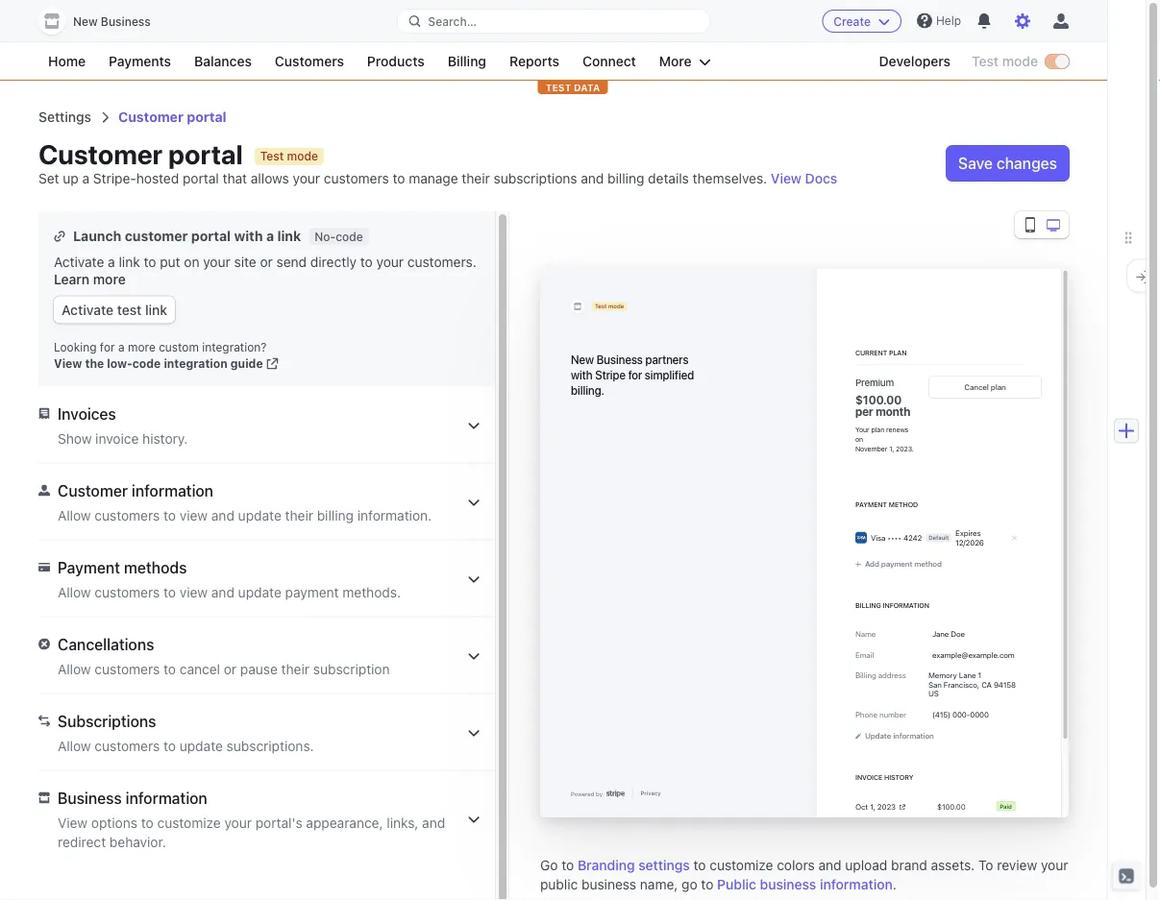 Task type: vqa. For each thing, say whether or not it's contained in the screenshot.


Task type: locate. For each thing, give the bounding box(es) containing it.
0000
[[970, 710, 989, 719]]

payment inside payment methods allow customers to view and update payment methods.
[[58, 558, 120, 577]]

a right up
[[82, 171, 89, 186]]

1 view from the top
[[180, 507, 208, 523]]

with up 'site'
[[234, 228, 263, 244]]

method down default
[[914, 560, 942, 569]]

1 vertical spatial new
[[571, 353, 594, 366]]

method up visa •••• 4242 default
[[889, 501, 918, 509]]

new business
[[73, 15, 151, 28], [571, 353, 643, 366]]

billing down email
[[855, 671, 876, 680]]

allow down the show
[[58, 507, 91, 523]]

billing left "details"
[[608, 171, 644, 186]]

and inside payment methods allow customers to view and update payment methods.
[[211, 584, 234, 600]]

new up home
[[73, 15, 98, 28]]

business inside business information view options to customize your portal's appearance, links, and redirect behavior.
[[58, 789, 122, 807]]

their right manage
[[462, 171, 490, 186]]

1 vertical spatial customize
[[710, 858, 773, 874]]

business up options
[[58, 789, 122, 807]]

customers
[[275, 53, 344, 69]]

allow inside subscriptions allow customers to update subscriptions.
[[58, 738, 91, 754]]

allows
[[251, 171, 289, 186]]

2023 down renews
[[896, 445, 912, 453]]

history.
[[142, 431, 188, 446]]

customer for information
[[58, 482, 128, 500]]

test
[[117, 302, 142, 318]]

1 business from the left
[[581, 877, 636, 893]]

cancel plan link
[[929, 377, 1041, 398]]

billing left information.
[[317, 507, 354, 523]]

billing for billing address memory lane 1 san francisco, ca 94158 us
[[855, 671, 876, 680]]

their inside the "customer information allow customers to view and update their billing information."
[[285, 507, 313, 523]]

your inside test mode set up a stripe-hosted portal that allows your customers to manage their subscriptions and billing details themselves. view docs
[[293, 171, 320, 186]]

and up cancellations allow customers to cancel or pause their subscription
[[211, 584, 234, 600]]

update inside the "customer information allow customers to view and update their billing information."
[[238, 507, 281, 523]]

1 vertical spatial 2023
[[877, 803, 896, 812]]

1 vertical spatial test mode
[[595, 303, 624, 310]]

0 vertical spatial .
[[912, 445, 914, 453]]

0 vertical spatial 1,
[[889, 445, 894, 453]]

payment up visa
[[855, 501, 887, 509]]

customize inside business information view options to customize your portal's appearance, links, and redirect behavior.
[[157, 815, 221, 831]]

business down branding
[[581, 877, 636, 893]]

launch customer portal with a link
[[73, 228, 301, 244]]

information down upload at right
[[820, 877, 893, 893]]

plan
[[889, 349, 907, 357], [991, 383, 1006, 392], [871, 426, 884, 433]]

0 vertical spatial link
[[277, 228, 301, 244]]

or left pause
[[224, 661, 237, 677]]

and inside to customize colors and upload brand assets. to review your public business name, go to
[[818, 858, 842, 874]]

new up the billing. at the top of the page
[[571, 353, 594, 366]]

email example@example.com
[[855, 650, 1015, 660]]

your left portal's
[[224, 815, 252, 831]]

2023 right oct at the right bottom
[[877, 803, 896, 812]]

on
[[184, 254, 199, 270], [855, 435, 863, 443]]

customers inside payment methods allow customers to view and update payment methods.
[[95, 584, 160, 600]]

public
[[540, 877, 578, 893]]

1 vertical spatial method
[[914, 560, 942, 569]]

$100.00 inside the premium $100.00 per month your plan renews on november 1, 2023 .
[[855, 393, 902, 407]]

phone
[[855, 710, 877, 719]]

1 vertical spatial link
[[119, 254, 140, 270]]

1 horizontal spatial $100.00
[[937, 803, 966, 812]]

1 vertical spatial on
[[855, 435, 863, 443]]

customer inside the "customer information allow customers to view and update their billing information."
[[58, 482, 128, 500]]

allow down subscriptions
[[58, 738, 91, 754]]

activate for activate test link
[[62, 302, 113, 318]]

2 vertical spatial billing
[[855, 671, 876, 680]]

reports
[[509, 53, 559, 69]]

view up methods
[[180, 507, 208, 523]]

1 vertical spatial update
[[238, 584, 281, 600]]

new business up payments
[[73, 15, 151, 28]]

1 horizontal spatial more
[[128, 341, 155, 354]]

for right 'stripe'
[[628, 368, 642, 382]]

1 horizontal spatial on
[[855, 435, 863, 443]]

information up name jane doe
[[883, 602, 929, 610]]

cancellations
[[58, 635, 154, 654]]

2 vertical spatial their
[[281, 661, 309, 677]]

0 vertical spatial new business
[[73, 15, 151, 28]]

options
[[91, 815, 137, 831]]

0 vertical spatial test mode
[[972, 53, 1038, 69]]

link inside 'button'
[[145, 302, 167, 318]]

view left docs
[[771, 171, 802, 186]]

information for customer
[[132, 482, 213, 500]]

information down the "history."
[[132, 482, 213, 500]]

products link
[[357, 50, 434, 73]]

view down looking at the top left
[[54, 357, 82, 370]]

with up the billing. at the top of the page
[[571, 368, 593, 382]]

information inside the "customer information allow customers to view and update their billing information."
[[132, 482, 213, 500]]

oct 1, 2023
[[855, 803, 896, 812]]

0 vertical spatial billing
[[608, 171, 644, 186]]

customer down the show
[[58, 482, 128, 500]]

jane
[[932, 630, 949, 639]]

1, inside the premium $100.00 per month your plan renews on november 1, 2023 .
[[889, 445, 894, 453]]

. right november at the right of the page
[[912, 445, 914, 453]]

1 horizontal spatial payment
[[881, 560, 912, 569]]

payment right add
[[881, 560, 912, 569]]

business up payments
[[101, 15, 151, 28]]

1 horizontal spatial customize
[[710, 858, 773, 874]]

customers down cancellations
[[95, 661, 160, 677]]

information for billing
[[883, 602, 929, 610]]

portal
[[187, 109, 226, 125], [183, 171, 219, 186], [191, 228, 231, 244]]

your
[[293, 171, 320, 186], [203, 254, 230, 270], [376, 254, 404, 270], [224, 815, 252, 831], [1041, 858, 1068, 874]]

1 vertical spatial activate
[[62, 302, 113, 318]]

billing inside the "customer information allow customers to view and update their billing information."
[[317, 507, 354, 523]]

customers down subscriptions
[[95, 738, 160, 754]]

update left subscriptions.
[[180, 738, 223, 754]]

1 vertical spatial customer
[[58, 482, 128, 500]]

for up low-
[[100, 341, 115, 354]]

or inside activate a link to put on your site or send directly to your customers. learn more
[[260, 254, 273, 270]]

3 allow from the top
[[58, 661, 91, 677]]

branding
[[578, 858, 635, 874]]

more up activate test link
[[93, 271, 126, 287]]

update
[[865, 732, 891, 741]]

plan right your
[[871, 426, 884, 433]]

0 vertical spatial or
[[260, 254, 273, 270]]

new business up 'stripe'
[[571, 353, 643, 366]]

1 vertical spatial view
[[180, 584, 208, 600]]

new
[[73, 15, 98, 28], [571, 353, 594, 366]]

view inside payment methods allow customers to view and update payment methods.
[[180, 584, 208, 600]]

update up cancellations allow customers to cancel or pause their subscription
[[238, 584, 281, 600]]

view
[[771, 171, 802, 186], [54, 357, 82, 370], [58, 815, 88, 831]]

code down looking for a more custom integration?
[[132, 357, 161, 370]]

stripe-
[[93, 171, 136, 186]]

low-
[[107, 357, 132, 370]]

0 vertical spatial customer
[[118, 109, 183, 125]]

information.
[[357, 507, 432, 523]]

mode inside test mode set up a stripe-hosted portal that allows your customers to manage their subscriptions and billing details themselves. view docs
[[287, 150, 318, 163]]

portal down balances link
[[187, 109, 226, 125]]

0 horizontal spatial link
[[119, 254, 140, 270]]

name jane doe
[[855, 630, 965, 639]]

a down launch
[[108, 254, 115, 270]]

1 vertical spatial portal
[[183, 171, 219, 186]]

2 vertical spatial business
[[58, 789, 122, 807]]

payment left the methods.
[[285, 584, 339, 600]]

1 vertical spatial billing
[[855, 602, 881, 610]]

expires
[[955, 529, 981, 538]]

2 vertical spatial update
[[180, 738, 223, 754]]

0 vertical spatial on
[[184, 254, 199, 270]]

0 vertical spatial payment
[[881, 560, 912, 569]]

1 vertical spatial code
[[132, 357, 161, 370]]

link up "send"
[[277, 228, 301, 244]]

0 vertical spatial more
[[93, 271, 126, 287]]

activate inside activate a link to put on your site or send directly to your customers. learn more
[[54, 254, 104, 270]]

link inside activate a link to put on your site or send directly to your customers. learn more
[[119, 254, 140, 270]]

0 horizontal spatial mode
[[287, 150, 318, 163]]

phone number (415) 000-0000
[[855, 710, 989, 719]]

your right the 'allows'
[[293, 171, 320, 186]]

1 horizontal spatial for
[[628, 368, 642, 382]]

view inside the "customer information allow customers to view and update their billing information."
[[180, 507, 208, 523]]

(415)
[[932, 710, 951, 719]]

update
[[238, 507, 281, 523], [238, 584, 281, 600], [180, 738, 223, 754]]

1 vertical spatial or
[[224, 661, 237, 677]]

customers down methods
[[95, 584, 160, 600]]

1, down renews
[[889, 445, 894, 453]]

. down brand
[[893, 877, 896, 893]]

expires 12/2026
[[955, 529, 984, 547]]

assets.
[[931, 858, 975, 874]]

customers up no-code at the left of the page
[[324, 171, 389, 186]]

0 horizontal spatial payment
[[58, 558, 120, 577]]

privacy
[[640, 790, 661, 797]]

link down customer
[[119, 254, 140, 270]]

your right review
[[1041, 858, 1068, 874]]

4242
[[903, 533, 922, 543]]

1 vertical spatial payment
[[58, 558, 120, 577]]

customize up public
[[710, 858, 773, 874]]

address
[[878, 671, 906, 680]]

lane
[[959, 671, 976, 680]]

1 vertical spatial with
[[571, 368, 593, 382]]

0 horizontal spatial code
[[132, 357, 161, 370]]

0 horizontal spatial or
[[224, 661, 237, 677]]

for inside partners with stripe for simplified billing.
[[628, 368, 642, 382]]

connect
[[582, 53, 636, 69]]

send
[[276, 254, 307, 270]]

subscriptions allow customers to update subscriptions.
[[58, 712, 314, 754]]

$100.00 left paid
[[937, 803, 966, 812]]

powered
[[571, 791, 594, 797]]

2 vertical spatial link
[[145, 302, 167, 318]]

1, right oct at the right bottom
[[870, 803, 875, 812]]

more
[[659, 53, 692, 69]]

public business information .
[[717, 877, 896, 893]]

help button
[[909, 5, 969, 36]]

a inside test mode set up a stripe-hosted portal that allows your customers to manage their subscriptions and billing details themselves. view docs
[[82, 171, 89, 186]]

customize inside to customize colors and upload brand assets. to review your public business name, go to
[[710, 858, 773, 874]]

your left 'site'
[[203, 254, 230, 270]]

customize up behavior. at left
[[157, 815, 221, 831]]

or right 'site'
[[260, 254, 273, 270]]

with inside partners with stripe for simplified billing.
[[571, 368, 593, 382]]

1 horizontal spatial link
[[145, 302, 167, 318]]

business up 'stripe'
[[597, 353, 643, 366]]

customers inside subscriptions allow customers to update subscriptions.
[[95, 738, 160, 754]]

0 horizontal spatial test
[[260, 150, 284, 163]]

or inside cancellations allow customers to cancel or pause their subscription
[[224, 661, 237, 677]]

1 vertical spatial .
[[893, 877, 896, 893]]

allow down cancellations
[[58, 661, 91, 677]]

integration?
[[202, 341, 267, 354]]

activate for activate a link to put on your site or send directly to your customers. learn more
[[54, 254, 104, 270]]

code up directly on the left of page
[[336, 230, 363, 243]]

their right pause
[[281, 661, 309, 677]]

1 vertical spatial mode
[[287, 150, 318, 163]]

customers up methods
[[95, 507, 160, 523]]

customer down 'payments' link
[[118, 109, 183, 125]]

12/2026
[[955, 538, 984, 547]]

test down 'notifications' icon
[[972, 53, 999, 69]]

$100.00
[[855, 393, 902, 407], [937, 803, 966, 812]]

learn
[[54, 271, 90, 287]]

2 horizontal spatial test
[[972, 53, 999, 69]]

billing for billing information
[[855, 602, 881, 610]]

4 allow from the top
[[58, 738, 91, 754]]

1 horizontal spatial mode
[[608, 303, 624, 310]]

0 vertical spatial business
[[101, 15, 151, 28]]

to inside subscriptions allow customers to update subscriptions.
[[163, 738, 176, 754]]

payment for methods
[[58, 558, 120, 577]]

0 horizontal spatial on
[[184, 254, 199, 270]]

information for business
[[126, 789, 207, 807]]

activate down learn more link
[[62, 302, 113, 318]]

0 horizontal spatial more
[[93, 271, 126, 287]]

view inside 'link'
[[54, 357, 82, 370]]

your left customers.
[[376, 254, 404, 270]]

1 vertical spatial test
[[260, 150, 284, 163]]

1 horizontal spatial plan
[[889, 349, 907, 357]]

link right test
[[145, 302, 167, 318]]

view inside test mode set up a stripe-hosted portal that allows your customers to manage their subscriptions and billing details themselves. view docs
[[771, 171, 802, 186]]

more up view the low-code integration guide
[[128, 341, 155, 354]]

test mode up 'stripe'
[[595, 303, 624, 310]]

2023 inside the premium $100.00 per month your plan renews on november 1, 2023 .
[[896, 445, 912, 453]]

0 horizontal spatial test mode
[[595, 303, 624, 310]]

0 vertical spatial activate
[[54, 254, 104, 270]]

for
[[100, 341, 115, 354], [628, 368, 642, 382]]

add payment method link
[[855, 559, 942, 570]]

test mode down 'notifications' icon
[[972, 53, 1038, 69]]

allow up cancellations
[[58, 584, 91, 600]]

0 horizontal spatial customize
[[157, 815, 221, 831]]

portal inside test mode set up a stripe-hosted portal that allows your customers to manage their subscriptions and billing details themselves. view docs
[[183, 171, 219, 186]]

behavior.
[[110, 834, 166, 850]]

0 vertical spatial their
[[462, 171, 490, 186]]

customer
[[118, 109, 183, 125], [58, 482, 128, 500]]

0 vertical spatial update
[[238, 507, 281, 523]]

month
[[876, 405, 910, 418]]

0 horizontal spatial billing
[[317, 507, 354, 523]]

plan inside the premium $100.00 per month your plan renews on november 1, 2023 .
[[871, 426, 884, 433]]

launch
[[73, 228, 121, 244]]

oct 1, 2023 link
[[855, 802, 906, 813]]

information inside business information view options to customize your portal's appearance, links, and redirect behavior.
[[126, 789, 207, 807]]

1 vertical spatial billing
[[317, 507, 354, 523]]

more inside activate a link to put on your site or send directly to your customers. learn more
[[93, 271, 126, 287]]

1 horizontal spatial payment
[[855, 501, 887, 509]]

1 vertical spatial new business
[[571, 353, 643, 366]]

activate up learn
[[54, 254, 104, 270]]

invoices show invoice history.
[[58, 405, 188, 446]]

branding settings link
[[578, 856, 690, 876]]

themselves.
[[693, 171, 767, 186]]

to inside test mode set up a stripe-hosted portal that allows your customers to manage their subscriptions and billing details themselves. view docs
[[393, 171, 405, 186]]

1 horizontal spatial .
[[912, 445, 914, 453]]

information down phone number (415) 000-0000
[[893, 732, 934, 741]]

2 vertical spatial view
[[58, 815, 88, 831]]

by
[[596, 791, 603, 797]]

0 horizontal spatial 1,
[[870, 803, 875, 812]]

details
[[648, 171, 689, 186]]

visa
[[871, 533, 885, 543]]

view down methods
[[180, 584, 208, 600]]

payment for method
[[855, 501, 887, 509]]

powered by link
[[567, 787, 625, 799]]

payments
[[109, 53, 171, 69]]

information
[[132, 482, 213, 500], [883, 602, 929, 610], [893, 732, 934, 741], [126, 789, 207, 807], [820, 877, 893, 893]]

their inside test mode set up a stripe-hosted portal that allows your customers to manage their subscriptions and billing details themselves. view docs
[[462, 171, 490, 186]]

0 vertical spatial payment
[[855, 501, 887, 509]]

0 vertical spatial plan
[[889, 349, 907, 357]]

2 view from the top
[[180, 584, 208, 600]]

plan right cancel
[[991, 383, 1006, 392]]

billing for billing
[[448, 53, 486, 69]]

0 horizontal spatial with
[[234, 228, 263, 244]]

view up redirect
[[58, 815, 88, 831]]

2 vertical spatial plan
[[871, 426, 884, 433]]

billing up name
[[855, 602, 881, 610]]

2 horizontal spatial plan
[[991, 383, 1006, 392]]

portal right customer
[[191, 228, 231, 244]]

000-
[[953, 710, 970, 719]]

activate inside activate test link 'button'
[[62, 302, 113, 318]]

billing down the search…
[[448, 53, 486, 69]]

on right 'put'
[[184, 254, 199, 270]]

test mode set up a stripe-hosted portal that allows your customers to manage their subscriptions and billing details themselves. view docs
[[38, 150, 837, 186]]

test up the 'allows'
[[260, 150, 284, 163]]

and up public business information .
[[818, 858, 842, 874]]

test mode
[[972, 53, 1038, 69], [595, 303, 624, 310]]

subscriptions
[[58, 712, 156, 730]]

site
[[234, 254, 256, 270]]

customers inside test mode set up a stripe-hosted portal that allows your customers to manage their subscriptions and billing details themselves. view docs
[[324, 171, 389, 186]]

0 vertical spatial mode
[[1002, 53, 1038, 69]]

0 vertical spatial billing
[[448, 53, 486, 69]]

information inside button
[[893, 732, 934, 741]]

0 horizontal spatial payment
[[285, 584, 339, 600]]

plan inside cancel plan link
[[991, 383, 1006, 392]]

cancel plan
[[964, 383, 1006, 392]]

plan for current plan
[[889, 349, 907, 357]]

$100.00 down "premium"
[[855, 393, 902, 407]]

settings link
[[38, 109, 91, 125]]

information for update
[[893, 732, 934, 741]]

1 horizontal spatial test mode
[[972, 53, 1038, 69]]

1 vertical spatial for
[[628, 368, 642, 382]]

upload
[[845, 858, 887, 874]]

on down your
[[855, 435, 863, 443]]

test up 'stripe'
[[595, 303, 607, 310]]

business
[[101, 15, 151, 28], [597, 353, 643, 366], [58, 789, 122, 807]]

2 vertical spatial test
[[595, 303, 607, 310]]

2 allow from the top
[[58, 584, 91, 600]]

payment
[[855, 501, 887, 509], [58, 558, 120, 577]]

to inside the "customer information allow customers to view and update their billing information."
[[163, 507, 176, 523]]

billing inside billing address memory lane 1 san francisco, ca 94158 us
[[855, 671, 876, 680]]

memory
[[928, 671, 957, 680]]

portal left that
[[183, 171, 219, 186]]

allow inside the "customer information allow customers to view and update their billing information."
[[58, 507, 91, 523]]

0 horizontal spatial new business
[[73, 15, 151, 28]]

invoice history
[[855, 774, 913, 782]]

and up payment methods allow customers to view and update payment methods.
[[211, 507, 234, 523]]

update inside payment methods allow customers to view and update payment methods.
[[238, 584, 281, 600]]

allow inside cancellations allow customers to cancel or pause their subscription
[[58, 661, 91, 677]]

Search… search field
[[397, 9, 710, 33]]

payment left methods
[[58, 558, 120, 577]]

new business inside button
[[73, 15, 151, 28]]

to inside payment methods allow customers to view and update payment methods.
[[163, 584, 176, 600]]

0 vertical spatial 2023
[[896, 445, 912, 453]]

hosted
[[136, 171, 179, 186]]

business down colors
[[760, 877, 816, 893]]

2 business from the left
[[760, 877, 816, 893]]

and right "links,"
[[422, 815, 445, 831]]

1 horizontal spatial code
[[336, 230, 363, 243]]

1 horizontal spatial or
[[260, 254, 273, 270]]

2 vertical spatial mode
[[608, 303, 624, 310]]

0 horizontal spatial $100.00
[[855, 393, 902, 407]]

1 vertical spatial their
[[285, 507, 313, 523]]

their inside cancellations allow customers to cancel or pause their subscription
[[281, 661, 309, 677]]

new inside new business button
[[73, 15, 98, 28]]

0 horizontal spatial plan
[[871, 426, 884, 433]]

0 vertical spatial view
[[180, 507, 208, 523]]

0 vertical spatial customize
[[157, 815, 221, 831]]

1 vertical spatial plan
[[991, 383, 1006, 392]]

that
[[223, 171, 247, 186]]

and right subscriptions
[[581, 171, 604, 186]]

link for a
[[119, 254, 140, 270]]

1 vertical spatial view
[[54, 357, 82, 370]]

their up payment methods allow customers to view and update payment methods.
[[285, 507, 313, 523]]

1 allow from the top
[[58, 507, 91, 523]]

information up behavior. at left
[[126, 789, 207, 807]]

view for methods
[[180, 584, 208, 600]]

plan right current
[[889, 349, 907, 357]]

customers inside the "customer information allow customers to view and update their billing information."
[[95, 507, 160, 523]]

1 vertical spatial payment
[[285, 584, 339, 600]]

update up payment methods allow customers to view and update payment methods.
[[238, 507, 281, 523]]

update for methods
[[238, 584, 281, 600]]

and inside test mode set up a stripe-hosted portal that allows your customers to manage their subscriptions and billing details themselves. view docs
[[581, 171, 604, 186]]

0 vertical spatial new
[[73, 15, 98, 28]]



Task type: describe. For each thing, give the bounding box(es) containing it.
1 horizontal spatial new
[[571, 353, 594, 366]]

brand
[[891, 858, 927, 874]]

learn more link
[[54, 270, 126, 289]]

view for information
[[180, 507, 208, 523]]

number
[[879, 710, 906, 719]]

to inside business information view options to customize your portal's appearance, links, and redirect behavior.
[[141, 815, 154, 831]]

customer information allow customers to view and update their billing information.
[[58, 482, 432, 523]]

update inside subscriptions allow customers to update subscriptions.
[[180, 738, 223, 754]]

a inside activate a link to put on your site or send directly to your customers. learn more
[[108, 254, 115, 270]]

customers link
[[265, 50, 354, 73]]

payment method
[[855, 501, 918, 509]]

0 vertical spatial method
[[889, 501, 918, 509]]

go
[[540, 858, 558, 874]]

a up activate a link to put on your site or send directly to your customers. learn more
[[266, 228, 274, 244]]

customer portal
[[118, 109, 226, 125]]

business inside to customize colors and upload brand assets. to review your public business name, go to
[[581, 877, 636, 893]]

a up low-
[[118, 341, 125, 354]]

changes
[[997, 154, 1057, 173]]

your inside business information view options to customize your portal's appearance, links, and redirect behavior.
[[224, 815, 252, 831]]

search…
[[428, 14, 477, 28]]

update information
[[865, 732, 934, 741]]

partners
[[645, 353, 689, 366]]

redirect
[[58, 834, 106, 850]]

powered by
[[571, 791, 603, 797]]

1 horizontal spatial test
[[595, 303, 607, 310]]

colors
[[777, 858, 815, 874]]

visa •••• 4242 default
[[871, 533, 949, 543]]

integration
[[164, 357, 228, 370]]

customers inside cancellations allow customers to cancel or pause their subscription
[[95, 661, 160, 677]]

1 horizontal spatial new business
[[571, 353, 643, 366]]

$100.00 paid
[[937, 803, 1012, 812]]

home
[[48, 53, 86, 69]]

stripe
[[595, 368, 626, 382]]

0 vertical spatial portal
[[187, 109, 226, 125]]

notifications image
[[976, 13, 992, 29]]

link for test
[[145, 302, 167, 318]]

simplified
[[645, 368, 694, 382]]

and inside the "customer information allow customers to view and update their billing information."
[[211, 507, 234, 523]]

name,
[[640, 877, 678, 893]]

more button
[[650, 50, 720, 73]]

0 vertical spatial for
[[100, 341, 115, 354]]

94158
[[994, 680, 1016, 689]]

test data
[[546, 82, 600, 93]]

docs
[[805, 171, 837, 186]]

up
[[63, 171, 79, 186]]

test
[[546, 82, 571, 93]]

example@example.com
[[932, 650, 1015, 660]]

premium
[[855, 377, 894, 388]]

. inside the premium $100.00 per month your plan renews on november 1, 2023 .
[[912, 445, 914, 453]]

plan for cancel plan
[[991, 383, 1006, 392]]

0 vertical spatial code
[[336, 230, 363, 243]]

code inside 'link'
[[132, 357, 161, 370]]

0 vertical spatial test
[[972, 53, 999, 69]]

update for information
[[238, 507, 281, 523]]

on inside activate a link to put on your site or send directly to your customers. learn more
[[184, 254, 199, 270]]

view inside business information view options to customize your portal's appearance, links, and redirect behavior.
[[58, 815, 88, 831]]

go
[[682, 877, 697, 893]]

looking
[[54, 341, 97, 354]]

business inside button
[[101, 15, 151, 28]]

method inside add payment method link
[[914, 560, 942, 569]]

customers.
[[407, 254, 476, 270]]

add payment method
[[865, 560, 942, 569]]

payments link
[[99, 50, 181, 73]]

on inside the premium $100.00 per month your plan renews on november 1, 2023 .
[[855, 435, 863, 443]]

oct
[[855, 803, 868, 812]]

2 horizontal spatial link
[[277, 228, 301, 244]]

subscriptions
[[494, 171, 577, 186]]

subscription
[[313, 661, 390, 677]]

francisco,
[[944, 680, 979, 689]]

billing address memory lane 1 san francisco, ca 94158 us
[[855, 671, 1016, 698]]

per
[[855, 405, 873, 418]]

put
[[160, 254, 180, 270]]

invoice
[[95, 431, 139, 446]]

balances
[[194, 53, 252, 69]]

cancel
[[964, 383, 989, 392]]

stripe image
[[606, 790, 625, 798]]

1 vertical spatial 1,
[[870, 803, 875, 812]]

settings
[[638, 858, 690, 874]]

billing.
[[571, 383, 604, 397]]

activate test link button
[[54, 296, 175, 323]]

view the low-code integration guide link
[[50, 356, 278, 371]]

billing link
[[438, 50, 496, 73]]

invoices
[[58, 405, 116, 423]]

activate test link
[[62, 302, 167, 318]]

your inside to customize colors and upload brand assets. to review your public business name, go to
[[1041, 858, 1068, 874]]

1 vertical spatial business
[[597, 353, 643, 366]]

november
[[855, 445, 887, 453]]

customer
[[125, 228, 188, 244]]

email
[[855, 650, 874, 660]]

products
[[367, 53, 425, 69]]

go to branding settings
[[540, 858, 690, 874]]

no-code
[[315, 230, 363, 243]]

2 vertical spatial portal
[[191, 228, 231, 244]]

business information view options to customize your portal's appearance, links, and redirect behavior.
[[58, 789, 445, 850]]

custom
[[159, 341, 199, 354]]

us
[[928, 689, 939, 698]]

Search… text field
[[397, 9, 710, 33]]

2 horizontal spatial mode
[[1002, 53, 1038, 69]]

current
[[855, 349, 887, 357]]

2023 inside oct 1, 2023 link
[[877, 803, 896, 812]]

cancel
[[180, 661, 220, 677]]

name
[[855, 630, 876, 639]]

subscriptions.
[[227, 738, 314, 754]]

portal's
[[255, 815, 302, 831]]

0 horizontal spatial .
[[893, 877, 896, 893]]

save changes
[[958, 154, 1057, 173]]

1
[[978, 671, 981, 680]]

home link
[[38, 50, 95, 73]]

the
[[85, 357, 104, 370]]

premium $100.00 per month your plan renews on november 1, 2023 .
[[855, 377, 914, 453]]

billing inside test mode set up a stripe-hosted portal that allows your customers to manage their subscriptions and billing details themselves. view docs
[[608, 171, 644, 186]]

manage
[[409, 171, 458, 186]]

data
[[574, 82, 600, 93]]

san
[[928, 680, 942, 689]]

to inside cancellations allow customers to cancel or pause their subscription
[[163, 661, 176, 677]]

test inside test mode set up a stripe-hosted portal that allows your customers to manage their subscriptions and billing details themselves. view docs
[[260, 150, 284, 163]]

payment inside payment methods allow customers to view and update payment methods.
[[285, 584, 339, 600]]

show
[[58, 431, 92, 446]]

payment methods allow customers to view and update payment methods.
[[58, 558, 401, 600]]

allow inside payment methods allow customers to view and update payment methods.
[[58, 584, 91, 600]]

and inside business information view options to customize your portal's appearance, links, and redirect behavior.
[[422, 815, 445, 831]]

paid
[[1000, 803, 1012, 810]]

appearance,
[[306, 815, 383, 831]]

customer for portal
[[118, 109, 183, 125]]

set
[[38, 171, 59, 186]]

cancellations allow customers to cancel or pause their subscription
[[58, 635, 390, 677]]



